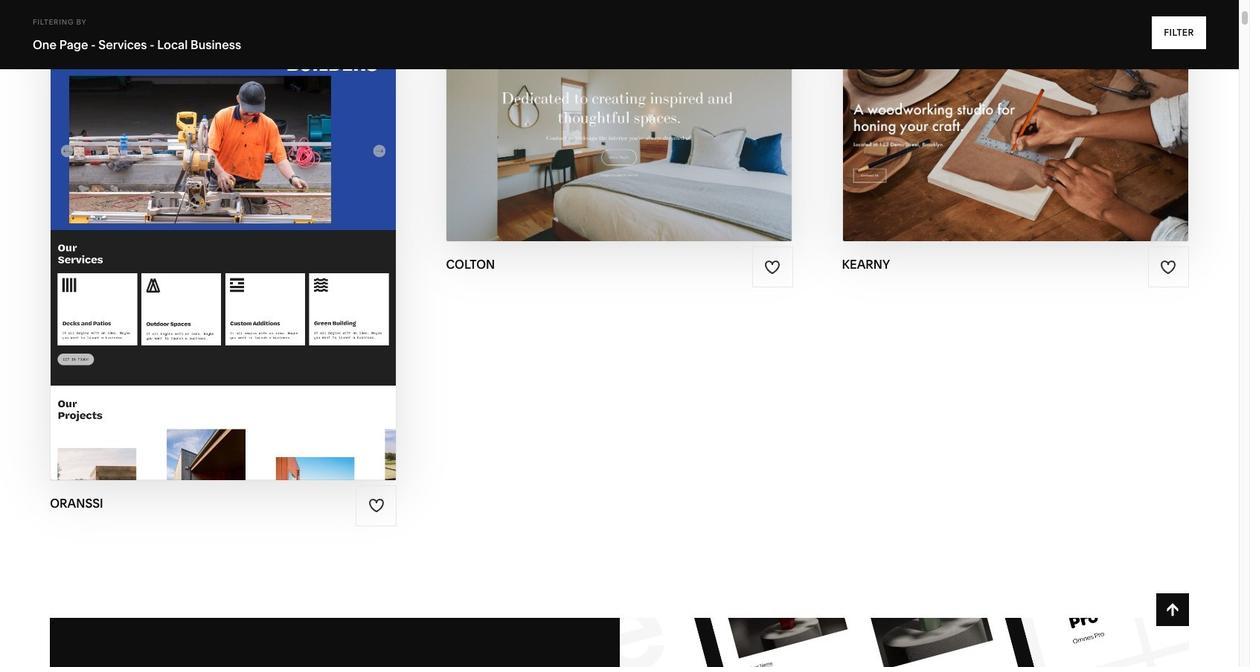 Task type: vqa. For each thing, say whether or not it's contained in the screenshot.
you inside the . You must be logged in to connect it. Select the site you want to connect to the extension and carefully review the extension's permissions and terms before allowing access.
no



Task type: describe. For each thing, give the bounding box(es) containing it.
oranssi image
[[51, 19, 396, 480]]

back to top image
[[1165, 602, 1181, 618]]

preview of building your own template image
[[620, 618, 1190, 667]]

kearny image
[[843, 19, 1189, 241]]



Task type: locate. For each thing, give the bounding box(es) containing it.
add colton to your favorites list image
[[765, 259, 781, 275]]

add oranssi to your favorites list image
[[368, 497, 385, 514]]

colton image
[[447, 19, 793, 241]]



